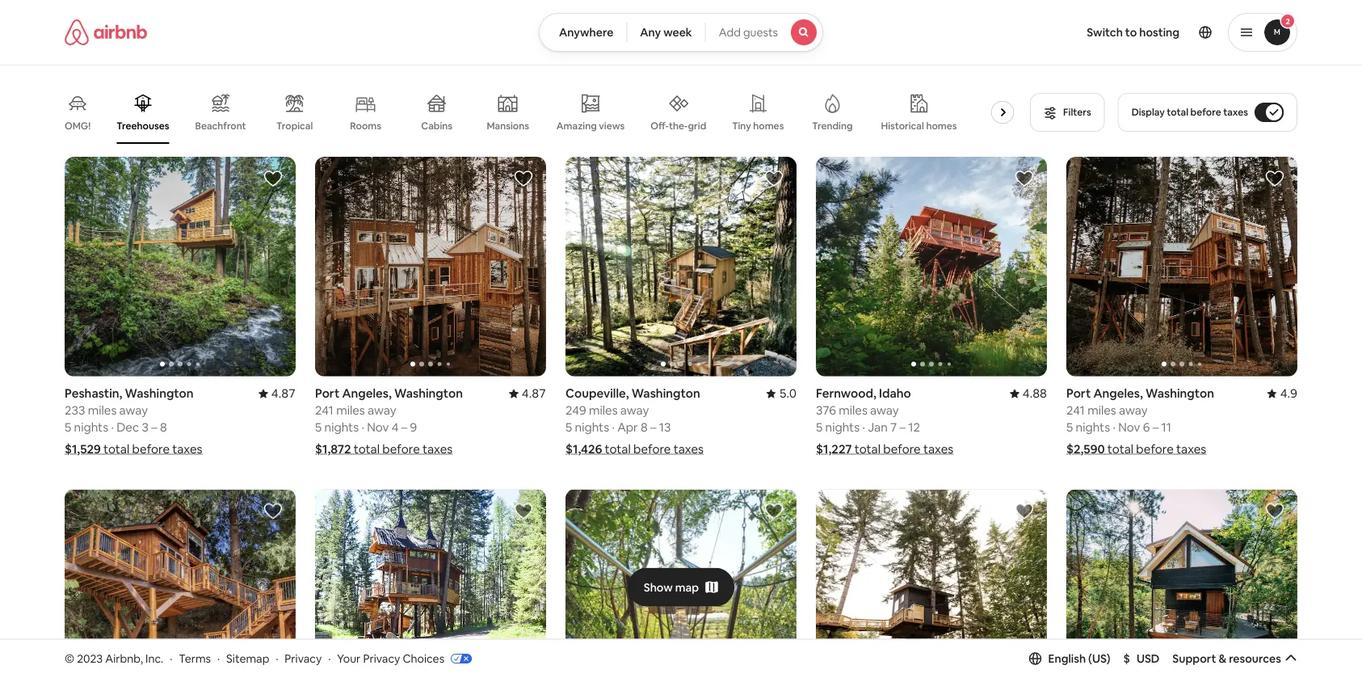 Task type: locate. For each thing, give the bounding box(es) containing it.
· right terms
[[217, 651, 220, 666]]

inc.
[[145, 651, 164, 666]]

1 horizontal spatial add to wishlist: port angeles, washington image
[[1266, 169, 1285, 188]]

miles down peshastin,
[[88, 403, 117, 418]]

– left 9
[[401, 420, 408, 435]]

4 nights from the left
[[826, 420, 860, 435]]

4 washington from the left
[[1146, 386, 1215, 401]]

1 miles from the left
[[88, 403, 117, 418]]

nights
[[74, 420, 108, 435], [325, 420, 359, 435], [575, 420, 609, 435], [826, 420, 860, 435], [1076, 420, 1111, 435]]

5 inside port angeles, washington 241 miles away 5 nights · nov 6 – 11 $2,590 total before taxes
[[1067, 420, 1074, 435]]

away inside coupeville, washington 249 miles away 5 nights · apr 8 – 13 $1,426 total before taxes
[[621, 403, 649, 418]]

1 privacy from the left
[[285, 651, 322, 666]]

4 – from the left
[[900, 420, 906, 435]]

taxes inside "button"
[[1224, 106, 1249, 118]]

beachfront
[[195, 120, 246, 132]]

angeles, inside port angeles, washington 241 miles away 5 nights · nov 6 – 11 $2,590 total before taxes
[[1094, 386, 1143, 401]]

3 washington from the left
[[632, 386, 701, 401]]

8 inside coupeville, washington 249 miles away 5 nights · apr 8 – 13 $1,426 total before taxes
[[641, 420, 648, 435]]

1 8 from the left
[[160, 420, 167, 435]]

4.87
[[271, 386, 296, 401], [522, 386, 546, 401]]

2 away from the left
[[368, 403, 396, 418]]

– inside port angeles, washington 241 miles away 5 nights · nov 4 – 9 $1,872 total before taxes
[[401, 420, 408, 435]]

4
[[392, 420, 399, 435]]

5 up $2,590
[[1067, 420, 1074, 435]]

total inside fernwood, idaho 376 miles away 5 nights · jan 7 – 12 $1,227 total before taxes
[[855, 441, 881, 457]]

miles up $2,590
[[1088, 403, 1117, 418]]

2 241 from the left
[[1067, 403, 1085, 418]]

port
[[315, 386, 340, 401], [1067, 386, 1091, 401]]

13
[[659, 420, 671, 435]]

english (us)
[[1049, 651, 1111, 666]]

anywhere button
[[539, 13, 627, 52]]

1 add to wishlist: port angeles, washington image from the left
[[514, 169, 533, 188]]

add to wishlist: jacksonville, oregon image
[[1266, 502, 1285, 521]]

– left 13
[[651, 420, 657, 435]]

4.87 for peshastin, washington 233 miles away 5 nights · dec 3 – 8 $1,529 total before taxes
[[271, 386, 296, 401]]

miles down the fernwood,
[[839, 403, 868, 418]]

add
[[719, 25, 741, 40]]

2 washington from the left
[[394, 386, 463, 401]]

0 horizontal spatial 4.87 out of 5 average rating image
[[258, 386, 296, 401]]

3 5 from the left
[[566, 420, 572, 435]]

1 horizontal spatial 8
[[641, 420, 648, 435]]

taxes inside coupeville, washington 249 miles away 5 nights · apr 8 – 13 $1,426 total before taxes
[[674, 441, 704, 457]]

off-
[[651, 119, 669, 132]]

– right 3
[[151, 420, 157, 435]]

add to wishlist: port angeles, washington image for 4.9
[[1266, 169, 1285, 188]]

nov for nov 4 – 9
[[367, 420, 389, 435]]

nov inside port angeles, washington 241 miles away 5 nights · nov 4 – 9 $1,872 total before taxes
[[367, 420, 389, 435]]

miles up $1,872
[[336, 403, 365, 418]]

away up 4
[[368, 403, 396, 418]]

privacy left your
[[285, 651, 322, 666]]

5 down 233
[[65, 420, 71, 435]]

before inside coupeville, washington 249 miles away 5 nights · apr 8 – 13 $1,426 total before taxes
[[634, 441, 671, 457]]

· left 6
[[1113, 420, 1116, 435]]

nov left 4
[[367, 420, 389, 435]]

angeles, up 4
[[342, 386, 392, 401]]

nights up $1,426
[[575, 420, 609, 435]]

total right $1,872
[[354, 441, 380, 457]]

5 down 249
[[566, 420, 572, 435]]

add to wishlist: columbia falls, montana image
[[514, 502, 533, 521]]

away inside fernwood, idaho 376 miles away 5 nights · jan 7 – 12 $1,227 total before taxes
[[871, 403, 899, 418]]

1 4.87 out of 5 average rating image from the left
[[258, 386, 296, 401]]

before inside port angeles, washington 241 miles away 5 nights · nov 6 – 11 $2,590 total before taxes
[[1137, 441, 1174, 457]]

4.9
[[1281, 386, 1298, 401]]

5 – from the left
[[1153, 420, 1159, 435]]

dec
[[117, 420, 139, 435]]

before down 3
[[132, 441, 170, 457]]

2 8 from the left
[[641, 420, 648, 435]]

5 nights from the left
[[1076, 420, 1111, 435]]

· left your
[[328, 651, 331, 666]]

before right display
[[1191, 106, 1222, 118]]

3 away from the left
[[621, 403, 649, 418]]

–
[[151, 420, 157, 435], [401, 420, 408, 435], [651, 420, 657, 435], [900, 420, 906, 435], [1153, 420, 1159, 435]]

1 washington from the left
[[125, 386, 194, 401]]

tiny
[[732, 120, 751, 132]]

any week
[[640, 25, 692, 40]]

3 miles from the left
[[589, 403, 618, 418]]

miles for 376
[[839, 403, 868, 418]]

5 miles from the left
[[1088, 403, 1117, 418]]

group containing amazing views
[[65, 81, 1029, 144]]

total inside peshastin, washington 233 miles away 5 nights · dec 3 – 8 $1,529 total before taxes
[[104, 441, 130, 457]]

away up dec
[[119, 403, 148, 418]]

trending
[[812, 120, 853, 132]]

– right 7
[[900, 420, 906, 435]]

homes right historical
[[927, 119, 957, 132]]

– for 249 miles away
[[651, 420, 657, 435]]

1 horizontal spatial port
[[1067, 386, 1091, 401]]

miles inside coupeville, washington 249 miles away 5 nights · apr 8 – 13 $1,426 total before taxes
[[589, 403, 618, 418]]

omg!
[[65, 120, 91, 132]]

away up jan
[[871, 403, 899, 418]]

1 horizontal spatial nov
[[1119, 420, 1141, 435]]

nights inside port angeles, washington 241 miles away 5 nights · nov 4 – 9 $1,872 total before taxes
[[325, 420, 359, 435]]

5 for 376 miles away
[[816, 420, 823, 435]]

None search field
[[539, 13, 824, 52]]

port inside port angeles, washington 241 miles away 5 nights · nov 4 – 9 $1,872 total before taxes
[[315, 386, 340, 401]]

miles down coupeville,
[[589, 403, 618, 418]]

add to wishlist: peshastin, washington image
[[263, 169, 283, 188]]

2 4.87 out of 5 average rating image from the left
[[509, 386, 546, 401]]

port for port angeles, washington 241 miles away 5 nights · nov 4 – 9 $1,872 total before taxes
[[315, 386, 340, 401]]

5 inside port angeles, washington 241 miles away 5 nights · nov 4 – 9 $1,872 total before taxes
[[315, 420, 322, 435]]

away inside port angeles, washington 241 miles away 5 nights · nov 4 – 9 $1,872 total before taxes
[[368, 403, 396, 418]]

away up apr
[[621, 403, 649, 418]]

nights inside coupeville, washington 249 miles away 5 nights · apr 8 – 13 $1,426 total before taxes
[[575, 420, 609, 435]]

1 nov from the left
[[367, 420, 389, 435]]

nights for 233
[[74, 420, 108, 435]]

4 away from the left
[[871, 403, 899, 418]]

terms · sitemap · privacy ·
[[179, 651, 331, 666]]

port for port angeles, washington 241 miles away 5 nights · nov 6 – 11 $2,590 total before taxes
[[1067, 386, 1091, 401]]

&
[[1219, 651, 1227, 666]]

before inside fernwood, idaho 376 miles away 5 nights · jan 7 – 12 $1,227 total before taxes
[[884, 441, 921, 457]]

angeles, inside port angeles, washington 241 miles away 5 nights · nov 4 – 9 $1,872 total before taxes
[[342, 386, 392, 401]]

5 inside fernwood, idaho 376 miles away 5 nights · jan 7 – 12 $1,227 total before taxes
[[816, 420, 823, 435]]

0 horizontal spatial privacy
[[285, 651, 322, 666]]

nov left 6
[[1119, 420, 1141, 435]]

0 horizontal spatial port
[[315, 386, 340, 401]]

0 horizontal spatial 4.87
[[271, 386, 296, 401]]

1 horizontal spatial privacy
[[363, 651, 400, 666]]

3 nights from the left
[[575, 420, 609, 435]]

1 241 from the left
[[315, 403, 334, 418]]

away for peshastin,
[[119, 403, 148, 418]]

total right $2,590
[[1108, 441, 1134, 457]]

– right 6
[[1153, 420, 1159, 435]]

port up $1,872
[[315, 386, 340, 401]]

port inside port angeles, washington 241 miles away 5 nights · nov 6 – 11 $2,590 total before taxes
[[1067, 386, 1091, 401]]

5.0
[[780, 386, 797, 401]]

total right display
[[1167, 106, 1189, 118]]

taxes inside peshastin, washington 233 miles away 5 nights · dec 3 – 8 $1,529 total before taxes
[[172, 441, 202, 457]]

miles
[[88, 403, 117, 418], [336, 403, 365, 418], [589, 403, 618, 418], [839, 403, 868, 418], [1088, 403, 1117, 418]]

2 miles from the left
[[336, 403, 365, 418]]

away
[[119, 403, 148, 418], [368, 403, 396, 418], [621, 403, 649, 418], [871, 403, 899, 418], [1119, 403, 1148, 418]]

8 right apr
[[641, 420, 648, 435]]

· left jan
[[863, 420, 866, 435]]

2 nov from the left
[[1119, 420, 1141, 435]]

miles inside fernwood, idaho 376 miles away 5 nights · jan 7 – 12 $1,227 total before taxes
[[839, 403, 868, 418]]

0 horizontal spatial add to wishlist: port angeles, washington image
[[514, 169, 533, 188]]

privacy
[[285, 651, 322, 666], [363, 651, 400, 666]]

angeles, up 6
[[1094, 386, 1143, 401]]

total
[[1167, 106, 1189, 118], [104, 441, 130, 457], [354, 441, 380, 457], [605, 441, 631, 457], [855, 441, 881, 457], [1108, 441, 1134, 457]]

group
[[65, 81, 1029, 144], [65, 157, 296, 376], [315, 157, 546, 376], [566, 157, 797, 376], [816, 157, 1047, 376], [1067, 157, 1298, 376], [65, 490, 296, 678], [315, 490, 546, 678], [566, 490, 797, 678], [816, 490, 1047, 678], [1067, 490, 1298, 678]]

0 horizontal spatial 8
[[160, 420, 167, 435]]

0 horizontal spatial 241
[[315, 403, 334, 418]]

amazing
[[557, 119, 597, 132]]

total down apr
[[605, 441, 631, 457]]

8
[[160, 420, 167, 435], [641, 420, 648, 435]]

5 inside peshastin, washington 233 miles away 5 nights · dec 3 – 8 $1,529 total before taxes
[[65, 420, 71, 435]]

1 port from the left
[[315, 386, 340, 401]]

1 horizontal spatial homes
[[927, 119, 957, 132]]

3
[[142, 420, 149, 435]]

(us)
[[1089, 651, 1111, 666]]

taxes inside port angeles, washington 241 miles away 5 nights · nov 6 – 11 $2,590 total before taxes
[[1177, 441, 1207, 457]]

miles inside peshastin, washington 233 miles away 5 nights · dec 3 – 8 $1,529 total before taxes
[[88, 403, 117, 418]]

· left dec
[[111, 420, 114, 435]]

before down 7
[[884, 441, 921, 457]]

english (us) button
[[1029, 651, 1111, 666]]

$ usd
[[1124, 651, 1160, 666]]

1 – from the left
[[151, 420, 157, 435]]

1 horizontal spatial angeles,
[[1094, 386, 1143, 401]]

homes
[[927, 119, 957, 132], [753, 120, 784, 132]]

nights up $2,590
[[1076, 420, 1111, 435]]

0 horizontal spatial homes
[[753, 120, 784, 132]]

2 5 from the left
[[315, 420, 322, 435]]

1 4.87 from the left
[[271, 386, 296, 401]]

1 horizontal spatial 241
[[1067, 403, 1085, 418]]

4 5 from the left
[[816, 420, 823, 435]]

0 horizontal spatial nov
[[367, 420, 389, 435]]

washington up 3
[[125, 386, 194, 401]]

miles inside port angeles, washington 241 miles away 5 nights · nov 6 – 11 $2,590 total before taxes
[[1088, 403, 1117, 418]]

support & resources button
[[1173, 651, 1298, 666]]

– inside peshastin, washington 233 miles away 5 nights · dec 3 – 8 $1,529 total before taxes
[[151, 420, 157, 435]]

1 angeles, from the left
[[342, 386, 392, 401]]

before down 4
[[383, 441, 420, 457]]

miles for 233
[[88, 403, 117, 418]]

5 5 from the left
[[1067, 420, 1074, 435]]

add to wishlist: port angeles, washington image for 4.87
[[514, 169, 533, 188]]

– for 376 miles away
[[900, 420, 906, 435]]

washington up 13
[[632, 386, 701, 401]]

washington up '11'
[[1146, 386, 1215, 401]]

total down jan
[[855, 441, 881, 457]]

4 miles from the left
[[839, 403, 868, 418]]

nights inside fernwood, idaho 376 miles away 5 nights · jan 7 – 12 $1,227 total before taxes
[[826, 420, 860, 435]]

2 – from the left
[[401, 420, 408, 435]]

© 2023 airbnb, inc. ·
[[65, 651, 173, 666]]

washington up 9
[[394, 386, 463, 401]]

away inside peshastin, washington 233 miles away 5 nights · dec 3 – 8 $1,529 total before taxes
[[119, 403, 148, 418]]

· left apr
[[612, 420, 615, 435]]

– inside port angeles, washington 241 miles away 5 nights · nov 6 – 11 $2,590 total before taxes
[[1153, 420, 1159, 435]]

add to wishlist: fernwood, idaho image
[[1015, 169, 1035, 188]]

nights inside peshastin, washington 233 miles away 5 nights · dec 3 – 8 $1,529 total before taxes
[[74, 420, 108, 435]]

add to wishlist: sooke, canada image
[[263, 502, 283, 521]]

– inside coupeville, washington 249 miles away 5 nights · apr 8 – 13 $1,426 total before taxes
[[651, 420, 657, 435]]

· inside peshastin, washington 233 miles away 5 nights · dec 3 – 8 $1,529 total before taxes
[[111, 420, 114, 435]]

2 angeles, from the left
[[1094, 386, 1143, 401]]

2 add to wishlist: port angeles, washington image from the left
[[1266, 169, 1285, 188]]

241 inside port angeles, washington 241 miles away 5 nights · nov 4 – 9 $1,872 total before taxes
[[315, 403, 334, 418]]

nights inside port angeles, washington 241 miles away 5 nights · nov 6 – 11 $2,590 total before taxes
[[1076, 420, 1111, 435]]

5
[[65, 420, 71, 435], [315, 420, 322, 435], [566, 420, 572, 435], [816, 420, 823, 435], [1067, 420, 1074, 435]]

$1,529
[[65, 441, 101, 457]]

washington
[[125, 386, 194, 401], [394, 386, 463, 401], [632, 386, 701, 401], [1146, 386, 1215, 401]]

nights up $1,227
[[826, 420, 860, 435]]

before inside peshastin, washington 233 miles away 5 nights · dec 3 – 8 $1,529 total before taxes
[[132, 441, 170, 457]]

5 inside coupeville, washington 249 miles away 5 nights · apr 8 – 13 $1,426 total before taxes
[[566, 420, 572, 435]]

taxes inside fernwood, idaho 376 miles away 5 nights · jan 7 – 12 $1,227 total before taxes
[[924, 441, 954, 457]]

nov
[[367, 420, 389, 435], [1119, 420, 1141, 435]]

241 inside port angeles, washington 241 miles away 5 nights · nov 6 – 11 $2,590 total before taxes
[[1067, 403, 1085, 418]]

before inside port angeles, washington 241 miles away 5 nights · nov 4 – 9 $1,872 total before taxes
[[383, 441, 420, 457]]

1 nights from the left
[[74, 420, 108, 435]]

5 away from the left
[[1119, 403, 1148, 418]]

none search field containing anywhere
[[539, 13, 824, 52]]

1 horizontal spatial 4.87
[[522, 386, 546, 401]]

1 5 from the left
[[65, 420, 71, 435]]

241
[[315, 403, 334, 418], [1067, 403, 1085, 418]]

show
[[644, 580, 673, 595]]

away up 6
[[1119, 403, 1148, 418]]

display total before taxes button
[[1118, 93, 1298, 132]]

any
[[640, 25, 661, 40]]

11
[[1162, 420, 1172, 435]]

nov inside port angeles, washington 241 miles away 5 nights · nov 6 – 11 $2,590 total before taxes
[[1119, 420, 1141, 435]]

tropical
[[276, 120, 313, 132]]

9
[[410, 420, 417, 435]]

add to wishlist: port angeles, washington image
[[514, 169, 533, 188], [1266, 169, 1285, 188]]

5 down 376
[[816, 420, 823, 435]]

before down 13
[[634, 441, 671, 457]]

fernwood,
[[816, 386, 877, 401]]

5.0 out of 5 average rating image
[[767, 386, 797, 401]]

nights up $1,529
[[74, 420, 108, 435]]

5 up $1,872
[[315, 420, 322, 435]]

1 horizontal spatial 4.87 out of 5 average rating image
[[509, 386, 546, 401]]

– inside fernwood, idaho 376 miles away 5 nights · jan 7 – 12 $1,227 total before taxes
[[900, 420, 906, 435]]

total down dec
[[104, 441, 130, 457]]

your privacy choices link
[[337, 651, 472, 667]]

hosting
[[1140, 25, 1180, 40]]

angeles, for nov 4 – 9
[[342, 386, 392, 401]]

2 port from the left
[[1067, 386, 1091, 401]]

8 right 3
[[160, 420, 167, 435]]

4.87 out of 5 average rating image
[[258, 386, 296, 401], [509, 386, 546, 401]]

1 away from the left
[[119, 403, 148, 418]]

total inside port angeles, washington 241 miles away 5 nights · nov 4 – 9 $1,872 total before taxes
[[354, 441, 380, 457]]

2 nights from the left
[[325, 420, 359, 435]]

0 horizontal spatial angeles,
[[342, 386, 392, 401]]

3 – from the left
[[651, 420, 657, 435]]

· left 4
[[362, 420, 364, 435]]

angeles, for nov 6 – 11
[[1094, 386, 1143, 401]]

· inside fernwood, idaho 376 miles away 5 nights · jan 7 – 12 $1,227 total before taxes
[[863, 420, 866, 435]]

·
[[111, 420, 114, 435], [362, 420, 364, 435], [612, 420, 615, 435], [863, 420, 866, 435], [1113, 420, 1116, 435], [170, 651, 173, 666], [217, 651, 220, 666], [276, 651, 278, 666], [328, 651, 331, 666]]

nights up $1,872
[[325, 420, 359, 435]]

241 up $2,590
[[1067, 403, 1085, 418]]

2 4.87 from the left
[[522, 386, 546, 401]]

privacy right your
[[363, 651, 400, 666]]

before down 6
[[1137, 441, 1174, 457]]

241 up $1,872
[[315, 403, 334, 418]]

angeles,
[[342, 386, 392, 401], [1094, 386, 1143, 401]]

homes right tiny
[[753, 120, 784, 132]]

port right 4.88
[[1067, 386, 1091, 401]]



Task type: vqa. For each thing, say whether or not it's contained in the screenshot.
nights associated with 249
yes



Task type: describe. For each thing, give the bounding box(es) containing it.
sitemap link
[[226, 651, 269, 666]]

show map
[[644, 580, 699, 595]]

guests
[[744, 25, 778, 40]]

4.88
[[1023, 386, 1047, 401]]

coupeville,
[[566, 386, 629, 401]]

filters button
[[1031, 93, 1105, 132]]

washington inside port angeles, washington 241 miles away 5 nights · nov 4 – 9 $1,872 total before taxes
[[394, 386, 463, 401]]

switch to hosting
[[1087, 25, 1180, 40]]

peshastin, washington 233 miles away 5 nights · dec 3 – 8 $1,529 total before taxes
[[65, 386, 202, 457]]

sitemap
[[226, 651, 269, 666]]

terms
[[179, 651, 211, 666]]

switch
[[1087, 25, 1123, 40]]

$1,227
[[816, 441, 852, 457]]

to
[[1126, 25, 1137, 40]]

2023
[[77, 651, 103, 666]]

nights for 249
[[575, 420, 609, 435]]

homes for historical homes
[[927, 119, 957, 132]]

2 privacy from the left
[[363, 651, 400, 666]]

your privacy choices
[[337, 651, 445, 666]]

miles inside port angeles, washington 241 miles away 5 nights · nov 4 – 9 $1,872 total before taxes
[[336, 403, 365, 418]]

treehouses
[[117, 120, 169, 132]]

6
[[1143, 420, 1150, 435]]

switch to hosting link
[[1078, 15, 1190, 49]]

terms link
[[179, 651, 211, 666]]

fernwood, idaho 376 miles away 5 nights · jan 7 – 12 $1,227 total before taxes
[[816, 386, 954, 457]]

display total before taxes
[[1132, 106, 1249, 118]]

miles for 249
[[589, 403, 618, 418]]

any week button
[[627, 13, 706, 52]]

mansions
[[487, 120, 529, 132]]

usd
[[1137, 651, 1160, 666]]

jan
[[868, 420, 888, 435]]

show map button
[[628, 568, 735, 607]]

5 for 249 miles away
[[566, 420, 572, 435]]

©
[[65, 651, 74, 666]]

historical homes
[[881, 119, 957, 132]]

– for 233 miles away
[[151, 420, 157, 435]]

away inside port angeles, washington 241 miles away 5 nights · nov 6 – 11 $2,590 total before taxes
[[1119, 403, 1148, 418]]

apr
[[618, 420, 638, 435]]

nov for nov 6 – 11
[[1119, 420, 1141, 435]]

skiing
[[992, 120, 1020, 132]]

4.87 out of 5 average rating image for peshastin, washington 233 miles away 5 nights · dec 3 – 8 $1,529 total before taxes
[[258, 386, 296, 401]]

2 button
[[1229, 13, 1298, 52]]

rooms
[[350, 120, 382, 132]]

map
[[676, 580, 699, 595]]

homes for tiny homes
[[753, 120, 784, 132]]

port angeles, washington 241 miles away 5 nights · nov 6 – 11 $2,590 total before taxes
[[1067, 386, 1215, 457]]

nights for 376
[[826, 420, 860, 435]]

week
[[664, 25, 692, 40]]

washington inside port angeles, washington 241 miles away 5 nights · nov 6 – 11 $2,590 total before taxes
[[1146, 386, 1215, 401]]

airbnb,
[[105, 651, 143, 666]]

241 for port angeles, washington 241 miles away 5 nights · nov 6 – 11 $2,590 total before taxes
[[1067, 403, 1085, 418]]

· inside port angeles, washington 241 miles away 5 nights · nov 4 – 9 $1,872 total before taxes
[[362, 420, 364, 435]]

add guests
[[719, 25, 778, 40]]

add to wishlist: cave junction, oregon image
[[765, 502, 784, 521]]

amazing views
[[557, 119, 625, 132]]

washington inside coupeville, washington 249 miles away 5 nights · apr 8 – 13 $1,426 total before taxes
[[632, 386, 701, 401]]

tiny homes
[[732, 120, 784, 132]]

$2,590
[[1067, 441, 1105, 457]]

resources
[[1229, 651, 1282, 666]]

port angeles, washington 241 miles away 5 nights · nov 4 – 9 $1,872 total before taxes
[[315, 386, 463, 457]]

washington inside peshastin, washington 233 miles away 5 nights · dec 3 – 8 $1,529 total before taxes
[[125, 386, 194, 401]]

english
[[1049, 651, 1086, 666]]

· inside port angeles, washington 241 miles away 5 nights · nov 6 – 11 $2,590 total before taxes
[[1113, 420, 1116, 435]]

12
[[909, 420, 920, 435]]

away for coupeville,
[[621, 403, 649, 418]]

add guests button
[[705, 13, 824, 52]]

7
[[891, 420, 897, 435]]

historical
[[881, 119, 924, 132]]

peshastin,
[[65, 386, 122, 401]]

display
[[1132, 106, 1165, 118]]

coupeville, washington 249 miles away 5 nights · apr 8 – 13 $1,426 total before taxes
[[566, 386, 704, 457]]

profile element
[[843, 0, 1298, 65]]

taxes inside port angeles, washington 241 miles away 5 nights · nov 4 – 9 $1,872 total before taxes
[[423, 441, 453, 457]]

$
[[1124, 651, 1131, 666]]

241 for port angeles, washington 241 miles away 5 nights · nov 4 – 9 $1,872 total before taxes
[[315, 403, 334, 418]]

· inside coupeville, washington 249 miles away 5 nights · apr 8 – 13 $1,426 total before taxes
[[612, 420, 615, 435]]

add to wishlist: coupeville, washington image
[[765, 169, 784, 188]]

$1,872
[[315, 441, 351, 457]]

249
[[566, 403, 586, 418]]

add to wishlist: white salmon, washington image
[[1015, 502, 1035, 521]]

idaho
[[879, 386, 912, 401]]

4.88 out of 5 average rating image
[[1010, 386, 1047, 401]]

choices
[[403, 651, 445, 666]]

4.87 for port angeles, washington 241 miles away 5 nights · nov 4 – 9 $1,872 total before taxes
[[522, 386, 546, 401]]

filters
[[1064, 106, 1092, 118]]

your
[[337, 651, 361, 666]]

cabins
[[421, 120, 453, 132]]

total inside coupeville, washington 249 miles away 5 nights · apr 8 – 13 $1,426 total before taxes
[[605, 441, 631, 457]]

off-the-grid
[[651, 119, 707, 132]]

support
[[1173, 651, 1217, 666]]

· right inc.
[[170, 651, 173, 666]]

4.9 out of 5 average rating image
[[1268, 386, 1298, 401]]

views
[[599, 119, 625, 132]]

4.87 out of 5 average rating image for port angeles, washington 241 miles away 5 nights · nov 4 – 9 $1,872 total before taxes
[[509, 386, 546, 401]]

support & resources
[[1173, 651, 1282, 666]]

the-
[[669, 119, 688, 132]]

5 for 233 miles away
[[65, 420, 71, 435]]

privacy link
[[285, 651, 322, 666]]

grid
[[688, 119, 707, 132]]

376
[[816, 403, 836, 418]]

total inside port angeles, washington 241 miles away 5 nights · nov 6 – 11 $2,590 total before taxes
[[1108, 441, 1134, 457]]

· left privacy link
[[276, 651, 278, 666]]

before inside "button"
[[1191, 106, 1222, 118]]

$1,426
[[566, 441, 602, 457]]

away for fernwood,
[[871, 403, 899, 418]]

anywhere
[[559, 25, 614, 40]]

8 inside peshastin, washington 233 miles away 5 nights · dec 3 – 8 $1,529 total before taxes
[[160, 420, 167, 435]]

233
[[65, 403, 85, 418]]

total inside "button"
[[1167, 106, 1189, 118]]



